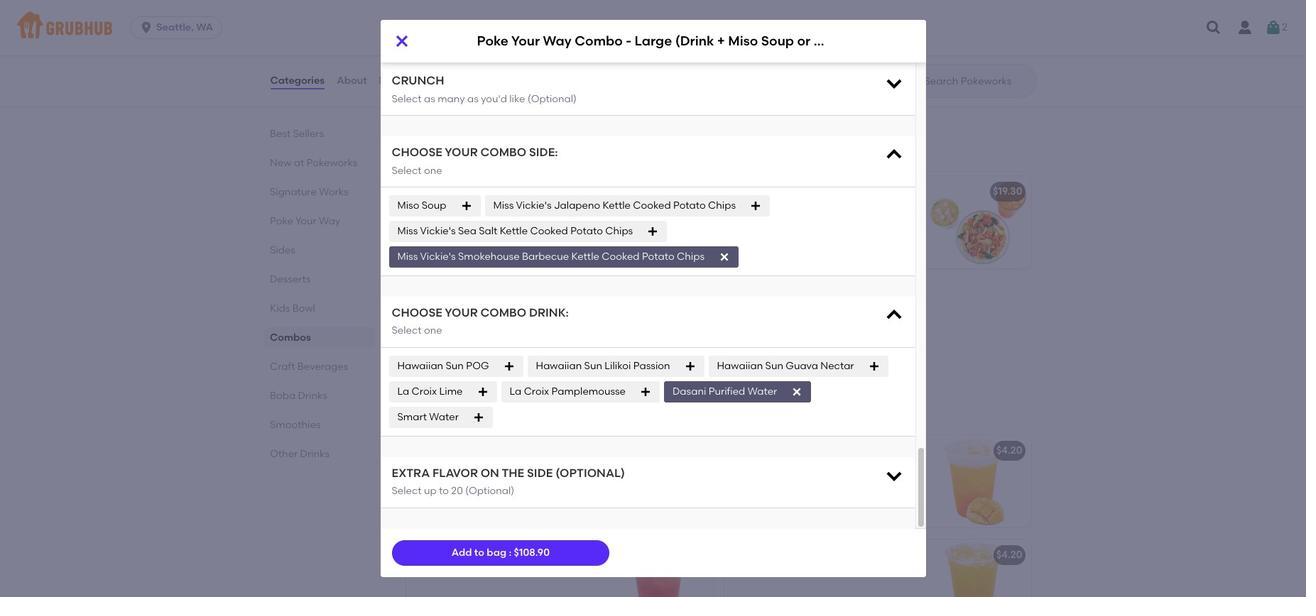 Task type: vqa. For each thing, say whether or not it's contained in the screenshot.
YOUR within the the CHOOSE YOUR COMBO DRINK: Select one
yes



Task type: locate. For each thing, give the bounding box(es) containing it.
1 croix from the left
[[412, 386, 437, 398]]

1 vertical spatial beverages
[[447, 402, 525, 420]]

0 horizontal spatial chips
[[606, 225, 633, 237]]

select inside extra flavor on the side (optional) select up to 20 (optional)
[[392, 486, 422, 498]]

one inside choose your combo side: select one
[[424, 165, 442, 177]]

2 vertical spatial chips
[[677, 251, 705, 263]]

vickie's left smokehouse
[[420, 251, 456, 263]]

0 vertical spatial choose
[[392, 146, 443, 159]]

on
[[481, 467, 500, 480]]

lilikoi up extra
[[415, 445, 443, 457]]

1 select from the top
[[392, 93, 422, 105]]

1 vertical spatial with
[[828, 206, 849, 218]]

craft down la croix lime
[[403, 402, 443, 420]]

craft beverages up 'boba drinks'
[[270, 361, 348, 373]]

1 horizontal spatial combos
[[403, 143, 466, 161]]

your
[[512, 33, 540, 49], [295, 215, 316, 227], [441, 290, 462, 302]]

craft up boba
[[270, 361, 295, 373]]

proteins right three
[[445, 310, 484, 322]]

0 vertical spatial (optional)
[[528, 93, 577, 105]]

hawaiian up la croix lime
[[398, 360, 444, 372]]

1 choose from the top
[[392, 146, 443, 159]]

1 horizontal spatial (optional)
[[528, 93, 577, 105]]

guava
[[786, 360, 819, 372]]

drinks right other
[[300, 448, 329, 461]]

large
[[635, 33, 673, 49], [534, 290, 562, 302]]

lilikoi green tea image
[[925, 540, 1032, 598]]

combo up three proteins with your choice of mix ins, toppings, and flavor.
[[489, 290, 525, 302]]

miss
[[494, 200, 514, 212], [398, 225, 418, 237], [398, 251, 418, 263]]

lilikoi lemonade
[[415, 445, 497, 457]]

flavor. down drink:
[[521, 325, 551, 337]]

signature for signature works combo (drink + miso soup or kettle chips)
[[415, 186, 462, 198]]

svg image for hawaiian sun guava nectar
[[869, 361, 880, 372]]

miss vickie's smokehouse barbecue kettle cooked potato chips
[[398, 251, 705, 263]]

poke up tofu at the top
[[477, 33, 509, 49]]

strawberry lemonade image
[[607, 540, 713, 598]]

combos down kids bowl
[[270, 332, 311, 344]]

lilikoi lemonade image
[[607, 436, 713, 528]]

choose inside choose your combo side: select one
[[392, 146, 443, 159]]

0 vertical spatial to
[[767, 206, 776, 218]]

you'd
[[481, 93, 507, 105]]

1 one from the top
[[424, 165, 442, 177]]

$19.30 +
[[672, 186, 707, 198]]

of down mix
[[733, 220, 743, 232]]

hawaiian sun pog
[[398, 360, 489, 372]]

(optional) down the on
[[466, 486, 515, 498]]

potato down jalapeno
[[571, 225, 603, 237]]

1 horizontal spatial pokeworks
[[469, 94, 520, 106]]

to left 20
[[439, 486, 449, 498]]

sesame
[[513, 19, 552, 31]]

(optional)
[[556, 467, 625, 480]]

mix-
[[774, 220, 795, 232]]

select inside crunch select as many as you'd like (optional)
[[392, 93, 422, 105]]

soup
[[762, 33, 795, 49], [601, 186, 626, 198], [422, 200, 447, 212], [630, 290, 655, 302]]

your for side:
[[445, 146, 478, 159]]

0 horizontal spatial your
[[509, 310, 530, 322]]

toppings, inside mix up to 2 proteins with your choice of base, mix-ins, toppings, and flavor.
[[813, 220, 858, 232]]

$4.20 inside "button"
[[997, 550, 1023, 562]]

svg image
[[1206, 19, 1223, 36], [597, 19, 609, 31], [393, 33, 410, 50], [884, 73, 904, 93], [884, 145, 904, 165], [750, 200, 762, 212], [884, 306, 904, 325], [477, 386, 489, 398], [640, 386, 652, 398], [792, 386, 803, 398], [473, 412, 485, 423], [884, 466, 904, 486]]

2 your from the top
[[445, 306, 478, 320]]

surimi
[[470, 80, 499, 92]]

2 hawaiian from the left
[[536, 360, 582, 372]]

0 horizontal spatial croix
[[412, 386, 437, 398]]

up
[[752, 206, 764, 218], [424, 486, 437, 498]]

0 vertical spatial vickie's
[[516, 200, 552, 212]]

1 sun from the left
[[446, 360, 464, 372]]

0 vertical spatial and
[[448, 94, 467, 106]]

and
[[448, 94, 467, 106], [861, 220, 880, 232], [500, 325, 519, 337]]

hawaiian up la croix pamplemousse
[[536, 360, 582, 372]]

$19.30 for $19.30 +
[[672, 186, 701, 198]]

with inside three proteins with your choice of mix ins, toppings, and flavor.
[[486, 310, 506, 322]]

new at pokeworks
[[270, 157, 357, 169]]

0 horizontal spatial combos
[[270, 332, 311, 344]]

1 la from the left
[[398, 386, 410, 398]]

0 vertical spatial your
[[445, 146, 478, 159]]

2 vertical spatial with
[[486, 310, 506, 322]]

water down hawaiian sun guava nectar
[[748, 386, 778, 398]]

drink:
[[529, 306, 569, 320]]

lilikoi left passion
[[605, 360, 631, 372]]

vickie's for jalapeno
[[516, 200, 552, 212]]

0 horizontal spatial -
[[527, 290, 532, 302]]

at
[[294, 157, 304, 169]]

sun
[[446, 360, 464, 372], [585, 360, 603, 372], [766, 360, 784, 372]]

svg image for spicy furikake
[[480, 19, 492, 31]]

1 horizontal spatial sun
[[585, 360, 603, 372]]

ins, inside mix up to 2 proteins with your choice of base, mix-ins, toppings, and flavor.
[[795, 220, 811, 232]]

works
[[465, 186, 495, 198], [319, 186, 348, 198]]

toppings, up pog
[[452, 325, 497, 337]]

chicken or tofu with white rice, sweet corn, mandarin orange, edamame, surimi salad, wonton crisps, and pokeworks classic
[[415, 51, 569, 106]]

0 vertical spatial drinks
[[298, 390, 327, 402]]

craft beverages
[[270, 361, 348, 373], [403, 402, 525, 420]]

craft beverages down lime
[[403, 402, 525, 420]]

one down three
[[424, 325, 442, 337]]

0 horizontal spatial your
[[295, 215, 316, 227]]

1 horizontal spatial up
[[752, 206, 764, 218]]

to left bag
[[475, 547, 485, 559]]

water down lime
[[429, 411, 459, 423]]

2 vertical spatial miss
[[398, 251, 418, 263]]

as down the surimi
[[468, 93, 479, 105]]

1 horizontal spatial lilikoi
[[605, 360, 631, 372]]

your right three
[[445, 306, 478, 320]]

or
[[798, 33, 811, 49], [457, 51, 466, 63], [628, 186, 638, 198], [657, 290, 667, 302]]

combo up miss vickie's sea salt kettle cooked potato chips
[[497, 186, 533, 198]]

kids bowl image
[[607, 22, 713, 114]]

2 horizontal spatial to
[[767, 206, 776, 218]]

4 select from the top
[[392, 486, 422, 498]]

1 vertical spatial miss
[[398, 225, 418, 237]]

2 horizontal spatial way
[[543, 33, 572, 49]]

vickie's
[[516, 200, 552, 212], [420, 225, 456, 237], [420, 251, 456, 263]]

choose for choose your combo drink:
[[392, 306, 443, 320]]

hawaiian for hawaiian sun guava nectar
[[717, 360, 763, 372]]

potato for miss vickie's sea salt kettle cooked potato chips
[[571, 225, 603, 237]]

1 horizontal spatial flavor.
[[733, 235, 762, 247]]

1 $19.30 from the left
[[672, 186, 701, 198]]

1 vertical spatial your
[[295, 215, 316, 227]]

la
[[398, 386, 410, 398], [510, 386, 522, 398]]

svg image for hawaiian sun lilikoi passion
[[685, 361, 696, 372]]

categories button
[[270, 55, 326, 107]]

1 horizontal spatial chips
[[677, 251, 705, 263]]

0 vertical spatial of
[[733, 220, 743, 232]]

0 horizontal spatial la
[[398, 386, 410, 398]]

1 vertical spatial craft
[[403, 402, 443, 420]]

0 vertical spatial ins,
[[795, 220, 811, 232]]

select down reviews
[[392, 93, 422, 105]]

0 horizontal spatial choice
[[532, 310, 565, 322]]

your down 'many'
[[445, 146, 478, 159]]

your
[[445, 146, 478, 159], [445, 306, 478, 320]]

2 vertical spatial cooked
[[602, 251, 640, 263]]

select down three
[[392, 325, 422, 337]]

la for la croix pamplemousse
[[510, 386, 522, 398]]

0 vertical spatial flavor.
[[733, 235, 762, 247]]

one inside the choose your combo drink: select one
[[424, 325, 442, 337]]

boba
[[270, 390, 295, 402]]

miss vickie's jalapeno kettle cooked potato chips
[[494, 200, 736, 212]]

svg image for miso soup
[[461, 200, 472, 212]]

your down signature works
[[295, 215, 316, 227]]

your up three
[[441, 290, 462, 302]]

0 vertical spatial one
[[424, 165, 442, 177]]

1 vertical spatial drinks
[[300, 448, 329, 461]]

1 vertical spatial to
[[439, 486, 449, 498]]

sun left pog
[[446, 360, 464, 372]]

0 horizontal spatial of
[[567, 310, 577, 322]]

0 vertical spatial water
[[748, 386, 778, 398]]

mix
[[733, 206, 749, 218]]

svg image
[[1266, 19, 1283, 36], [480, 19, 492, 31], [139, 21, 154, 35], [461, 200, 472, 212], [648, 226, 659, 237], [719, 252, 731, 263], [504, 361, 515, 372], [685, 361, 696, 372], [869, 361, 880, 372]]

2 one from the top
[[424, 325, 442, 337]]

1 horizontal spatial 2
[[1283, 21, 1288, 33]]

flavor. down base,
[[733, 235, 762, 247]]

1 hawaiian from the left
[[398, 360, 444, 372]]

0 vertical spatial choice
[[874, 206, 907, 218]]

1 vertical spatial combos
[[270, 332, 311, 344]]

2 vertical spatial vickie's
[[420, 251, 456, 263]]

best
[[270, 128, 290, 140]]

signature up miso soup
[[415, 186, 462, 198]]

la right lime
[[510, 386, 522, 398]]

3 sun from the left
[[766, 360, 784, 372]]

Search Pokeworks search field
[[924, 75, 1032, 88]]

- left $7.80
[[626, 33, 632, 49]]

1 horizontal spatial your
[[441, 290, 462, 302]]

of up "hawaiian sun lilikoi passion"
[[567, 310, 577, 322]]

chips
[[709, 200, 736, 212], [606, 225, 633, 237], [677, 251, 705, 263]]

2 vertical spatial way
[[465, 290, 486, 302]]

0 vertical spatial combo
[[575, 33, 623, 49]]

1 combo from the top
[[481, 146, 527, 159]]

1 vertical spatial way
[[319, 215, 340, 227]]

combos down the crisps,
[[403, 143, 466, 161]]

drinks right boba
[[298, 390, 327, 402]]

vickie's for smokehouse
[[420, 251, 456, 263]]

3 select from the top
[[392, 325, 422, 337]]

new
[[270, 157, 291, 169]]

combo for drink:
[[481, 306, 527, 320]]

combo inside the choose your combo drink: select one
[[481, 306, 527, 320]]

select down extra
[[392, 486, 422, 498]]

choose
[[392, 146, 443, 159], [392, 306, 443, 320]]

0 horizontal spatial (optional)
[[466, 486, 515, 498]]

1 horizontal spatial poke
[[415, 290, 439, 302]]

pokeworks
[[469, 94, 520, 106], [306, 157, 357, 169]]

water
[[748, 386, 778, 398], [429, 411, 459, 423]]

your inside choose your combo side: select one
[[445, 146, 478, 159]]

0 vertical spatial craft
[[270, 361, 295, 373]]

lemonade
[[445, 445, 497, 457], [770, 445, 822, 457], [471, 550, 523, 562]]

$7.80 +
[[677, 31, 707, 43]]

beverages up 'boba drinks'
[[297, 361, 348, 373]]

1 vertical spatial craft beverages
[[403, 402, 525, 420]]

up up base,
[[752, 206, 764, 218]]

works down new at pokeworks
[[319, 186, 348, 198]]

potato up $22.65
[[642, 251, 675, 263]]

drinks
[[298, 390, 327, 402], [300, 448, 329, 461]]

1 vertical spatial vickie's
[[420, 225, 456, 237]]

bag
[[487, 547, 507, 559]]

way up the choose your combo drink: select one
[[465, 290, 486, 302]]

toppings, inside three proteins with your choice of mix ins, toppings, and flavor.
[[452, 325, 497, 337]]

kids
[[270, 303, 290, 315]]

way up rice,
[[543, 33, 572, 49]]

- up drink:
[[527, 290, 532, 302]]

1 horizontal spatial beverages
[[447, 402, 525, 420]]

about
[[337, 75, 367, 87]]

and inside mix up to 2 proteins with your choice of base, mix-ins, toppings, and flavor.
[[861, 220, 880, 232]]

2 horizontal spatial and
[[861, 220, 880, 232]]

your inside mix up to 2 proteins with your choice of base, mix-ins, toppings, and flavor.
[[851, 206, 872, 218]]

mango
[[733, 445, 767, 457]]

svg image inside the 2 button
[[1266, 19, 1283, 36]]

0 vertical spatial poke your way combo - large (drink + miso soup or kettle chips)
[[477, 33, 897, 49]]

2 button
[[1266, 15, 1288, 41]]

vickie's for sea
[[420, 225, 456, 237]]

combo down the seeds
[[575, 33, 623, 49]]

2 combo from the top
[[481, 306, 527, 320]]

3 hawaiian from the left
[[717, 360, 763, 372]]

choose up miso soup
[[392, 146, 443, 159]]

as down edamame,
[[424, 93, 435, 105]]

combo left side:
[[481, 146, 527, 159]]

works down choose your combo side: select one
[[465, 186, 495, 198]]

as
[[424, 93, 435, 105], [468, 93, 479, 105]]

up down extra
[[424, 486, 437, 498]]

poke up sides
[[270, 215, 293, 227]]

0 horizontal spatial pokeworks
[[306, 157, 357, 169]]

2 vertical spatial and
[[500, 325, 519, 337]]

-
[[626, 33, 632, 49], [527, 290, 532, 302]]

way
[[543, 33, 572, 49], [319, 215, 340, 227], [465, 290, 486, 302]]

combo
[[481, 146, 527, 159], [481, 306, 527, 320]]

beverages down lime
[[447, 402, 525, 420]]

(drink
[[676, 33, 714, 49], [536, 186, 565, 198], [565, 290, 594, 302]]

0 horizontal spatial sun
[[446, 360, 464, 372]]

ins, right base,
[[795, 220, 811, 232]]

your up white
[[512, 33, 540, 49]]

1 your from the top
[[445, 146, 478, 159]]

combo inside choose your combo side: select one
[[481, 146, 527, 159]]

1 vertical spatial potato
[[571, 225, 603, 237]]

2 vertical spatial combo
[[489, 290, 525, 302]]

miss for miss vickie's jalapeno kettle cooked potato chips
[[494, 200, 514, 212]]

combo left drink:
[[481, 306, 527, 320]]

your
[[851, 206, 872, 218], [509, 310, 530, 322]]

hawaiian for hawaiian sun lilikoi passion
[[536, 360, 582, 372]]

svg image for miss vickie's sea salt kettle cooked potato chips
[[648, 226, 659, 237]]

wonton
[[533, 80, 569, 92]]

1 vertical spatial lilikoi
[[415, 445, 443, 457]]

hawaiian sun guava nectar
[[717, 360, 855, 372]]

1 vertical spatial flavor.
[[521, 325, 551, 337]]

potato down $19.30 +
[[674, 200, 706, 212]]

0 vertical spatial miss
[[494, 200, 514, 212]]

pokeworks right at
[[306, 157, 357, 169]]

vickie's left sea
[[420, 225, 456, 237]]

1 vertical spatial your
[[509, 310, 530, 322]]

flavor. inside mix up to 2 proteins with your choice of base, mix-ins, toppings, and flavor.
[[733, 235, 762, 247]]

0 horizontal spatial lilikoi
[[415, 445, 443, 457]]

signature down at
[[270, 186, 316, 198]]

ins, right mix
[[434, 325, 450, 337]]

large up drink:
[[534, 290, 562, 302]]

0 vertical spatial combos
[[403, 143, 466, 161]]

la for la croix lime
[[398, 386, 410, 398]]

2 sun from the left
[[585, 360, 603, 372]]

cooked
[[633, 200, 671, 212], [530, 225, 568, 237], [602, 251, 640, 263]]

your inside the choose your combo drink: select one
[[445, 306, 478, 320]]

:
[[509, 547, 512, 559]]

lemonade for lilikoi lemonade
[[445, 445, 497, 457]]

up inside extra flavor on the side (optional) select up to 20 (optional)
[[424, 486, 437, 498]]

0 horizontal spatial to
[[439, 486, 449, 498]]

1 horizontal spatial la
[[510, 386, 522, 398]]

proteins up mix-
[[787, 206, 826, 218]]

lemonade inside 'strawberry lemonade' button
[[471, 550, 523, 562]]

2 la from the left
[[510, 386, 522, 398]]

toppings, right mix-
[[813, 220, 858, 232]]

smart
[[398, 411, 427, 423]]

croix up "smart water"
[[412, 386, 437, 398]]

+
[[701, 31, 707, 43], [718, 33, 726, 49], [568, 186, 574, 198], [701, 186, 707, 198], [597, 290, 603, 302]]

0 horizontal spatial as
[[424, 93, 435, 105]]

large left $7.80
[[635, 33, 673, 49]]

1 vertical spatial toppings,
[[452, 325, 497, 337]]

of inside mix up to 2 proteins with your choice of base, mix-ins, toppings, and flavor.
[[733, 220, 743, 232]]

0 horizontal spatial large
[[534, 290, 562, 302]]

croix for lime
[[412, 386, 437, 398]]

beverages
[[297, 361, 348, 373], [447, 402, 525, 420]]

your for drink:
[[445, 306, 478, 320]]

(optional) down the wonton
[[528, 93, 577, 105]]

hawaiian up purified
[[717, 360, 763, 372]]

0 horizontal spatial and
[[448, 94, 467, 106]]

2 $19.30 from the left
[[994, 186, 1023, 198]]

add
[[452, 547, 472, 559]]

sun left guava at the right of page
[[766, 360, 784, 372]]

sun up pamplemousse
[[585, 360, 603, 372]]

1 vertical spatial combo
[[497, 186, 533, 198]]

0 horizontal spatial works
[[319, 186, 348, 198]]

1 vertical spatial combo
[[481, 306, 527, 320]]

way down signature works
[[319, 215, 340, 227]]

(optional)
[[528, 93, 577, 105], [466, 486, 515, 498]]

your inside three proteins with your choice of mix ins, toppings, and flavor.
[[509, 310, 530, 322]]

2 select from the top
[[392, 165, 422, 177]]

pokeworks down the surimi
[[469, 94, 520, 106]]

purified
[[709, 386, 746, 398]]

extra flavor on the side (optional) select up to 20 (optional)
[[392, 467, 625, 498]]

0 vertical spatial large
[[635, 33, 673, 49]]

choose inside the choose your combo drink: select one
[[392, 306, 443, 320]]

choice inside mix up to 2 proteins with your choice of base, mix-ins, toppings, and flavor.
[[874, 206, 907, 218]]

0 vertical spatial 2
[[1283, 21, 1288, 33]]

la up smart
[[398, 386, 410, 398]]

croix left pamplemousse
[[524, 386, 549, 398]]

potato
[[674, 200, 706, 212], [571, 225, 603, 237], [642, 251, 675, 263]]

$4.20 for strawberry lemonade
[[997, 550, 1023, 562]]

2 choose from the top
[[392, 306, 443, 320]]

add to bag : $108.90
[[452, 547, 550, 559]]

strawberry
[[415, 550, 469, 562]]

2 inside mix up to 2 proteins with your choice of base, mix-ins, toppings, and flavor.
[[779, 206, 784, 218]]

select up miso soup
[[392, 165, 422, 177]]

vickie's down signature works combo (drink + miso soup or kettle chips)
[[516, 200, 552, 212]]

one up miso soup
[[424, 165, 442, 177]]

choose up mix
[[392, 306, 443, 320]]

flavor. inside three proteins with your choice of mix ins, toppings, and flavor.
[[521, 325, 551, 337]]

select inside the choose your combo drink: select one
[[392, 325, 422, 337]]

2 vertical spatial chips)
[[701, 290, 732, 302]]

2 horizontal spatial sun
[[766, 360, 784, 372]]

poke up three
[[415, 290, 439, 302]]

to up mix-
[[767, 206, 776, 218]]

signature for signature works
[[270, 186, 316, 198]]

0 vertical spatial your
[[851, 206, 872, 218]]

categories
[[270, 75, 325, 87]]

0 horizontal spatial 2
[[779, 206, 784, 218]]

0 vertical spatial chips
[[709, 200, 736, 212]]

with
[[490, 51, 511, 63], [828, 206, 849, 218], [486, 310, 506, 322]]

1 horizontal spatial as
[[468, 93, 479, 105]]

$4.20
[[679, 445, 705, 457], [997, 445, 1023, 457], [997, 550, 1023, 562]]

2 croix from the left
[[524, 386, 549, 398]]

combo
[[575, 33, 623, 49], [497, 186, 533, 198], [489, 290, 525, 302]]

three proteins with your choice of mix ins, toppings, and flavor.
[[415, 310, 577, 337]]



Task type: describe. For each thing, give the bounding box(es) containing it.
works for signature works combo (drink + miso soup or kettle chips)
[[465, 186, 495, 198]]

la croix lime
[[398, 386, 463, 398]]

side:
[[529, 146, 558, 159]]

smokehouse
[[458, 251, 520, 263]]

and inside chicken or tofu with white rice, sweet corn, mandarin orange, edamame, surimi salad, wonton crisps, and pokeworks classic
[[448, 94, 467, 106]]

svg image inside main navigation navigation
[[1206, 19, 1223, 36]]

1 horizontal spatial craft
[[403, 402, 443, 420]]

signature works
[[270, 186, 348, 198]]

miss vickie's sea salt kettle cooked potato chips
[[398, 225, 633, 237]]

(optional) inside crunch select as many as you'd like (optional)
[[528, 93, 577, 105]]

hawaiian for hawaiian sun pog
[[398, 360, 444, 372]]

combo for side:
[[481, 146, 527, 159]]

mix up to 2 proteins with your choice of base, mix-ins, toppings, and flavor.
[[733, 206, 907, 247]]

choose your combo drink: select one
[[392, 306, 569, 337]]

salt
[[479, 225, 498, 237]]

0 vertical spatial chips)
[[855, 33, 897, 49]]

$19.30 for $19.30
[[994, 186, 1023, 198]]

flavor
[[433, 467, 478, 480]]

reviews button
[[378, 55, 419, 107]]

with inside chicken or tofu with white rice, sweet corn, mandarin orange, edamame, surimi salad, wonton crisps, and pokeworks classic
[[490, 51, 511, 63]]

dasani
[[673, 386, 707, 398]]

seeds
[[554, 19, 583, 31]]

1 horizontal spatial craft beverages
[[403, 402, 525, 420]]

0 horizontal spatial poke
[[270, 215, 293, 227]]

sun for guava
[[766, 360, 784, 372]]

bowl
[[292, 303, 315, 315]]

seattle,
[[156, 21, 194, 33]]

1 horizontal spatial way
[[465, 290, 486, 302]]

0 vertical spatial your
[[512, 33, 540, 49]]

dasani purified water
[[673, 386, 778, 398]]

0 horizontal spatial way
[[319, 215, 340, 227]]

miss for miss vickie's sea salt kettle cooked potato chips
[[398, 225, 418, 237]]

(optional) inside extra flavor on the side (optional) select up to 20 (optional)
[[466, 486, 515, 498]]

pamplemousse
[[552, 386, 626, 398]]

croix for pamplemousse
[[524, 386, 549, 398]]

proteins inside three proteins with your choice of mix ins, toppings, and flavor.
[[445, 310, 484, 322]]

ins, inside three proteins with your choice of mix ins, toppings, and flavor.
[[434, 325, 450, 337]]

2 vertical spatial poke
[[415, 290, 439, 302]]

cooked for miss vickie's smokehouse barbecue kettle cooked potato chips
[[602, 251, 640, 263]]

svg image for miss vickie's smokehouse barbecue kettle cooked potato chips
[[719, 252, 731, 263]]

0 horizontal spatial craft beverages
[[270, 361, 348, 373]]

cooked for miss vickie's sea salt kettle cooked potato chips
[[530, 225, 568, 237]]

pokeworks inside chicken or tofu with white rice, sweet corn, mandarin orange, edamame, surimi salad, wonton crisps, and pokeworks classic
[[469, 94, 520, 106]]

corn,
[[445, 65, 470, 77]]

proteins inside mix up to 2 proteins with your choice of base, mix-ins, toppings, and flavor.
[[787, 206, 826, 218]]

and inside three proteins with your choice of mix ins, toppings, and flavor.
[[500, 325, 519, 337]]

2 inside button
[[1283, 21, 1288, 33]]

choose your combo side: select one
[[392, 146, 558, 177]]

passion
[[634, 360, 671, 372]]

0 vertical spatial potato
[[674, 200, 706, 212]]

20
[[451, 486, 463, 498]]

many
[[438, 93, 465, 105]]

desserts
[[270, 274, 311, 286]]

nectar
[[821, 360, 855, 372]]

chips for miss vickie's smokehouse barbecue kettle cooked potato chips
[[677, 251, 705, 263]]

svg image inside seattle, wa button
[[139, 21, 154, 35]]

to inside extra flavor on the side (optional) select up to 20 (optional)
[[439, 486, 449, 498]]

boba drinks
[[270, 390, 327, 402]]

seattle, wa button
[[130, 16, 228, 39]]

1 horizontal spatial water
[[748, 386, 778, 398]]

$22.65
[[673, 290, 705, 302]]

search icon image
[[902, 72, 919, 90]]

1 vertical spatial poke your way combo - large (drink + miso soup or kettle chips)
[[415, 290, 732, 302]]

2 vertical spatial (drink
[[565, 290, 594, 302]]

strawberry lemonade button
[[406, 540, 713, 598]]

like
[[510, 93, 526, 105]]

signature works combo (drink + miso soup or kettle chips)
[[415, 186, 703, 198]]

potato for miss vickie's smokehouse barbecue kettle cooked potato chips
[[642, 251, 675, 263]]

chips for miss vickie's sea salt kettle cooked potato chips
[[606, 225, 633, 237]]

1 vertical spatial chips)
[[672, 186, 703, 198]]

works for signature works
[[319, 186, 348, 198]]

2 vertical spatial to
[[475, 547, 485, 559]]

2 horizontal spatial chips
[[709, 200, 736, 212]]

0 vertical spatial beverages
[[297, 361, 348, 373]]

poke your way combo - large (drink + miso soup or kettle chips) image
[[607, 281, 713, 373]]

mix
[[415, 325, 432, 337]]

2 horizontal spatial poke
[[477, 33, 509, 49]]

0 vertical spatial lilikoi
[[605, 360, 631, 372]]

other
[[270, 448, 298, 461]]

lime
[[440, 386, 463, 398]]

2 vertical spatial your
[[441, 290, 462, 302]]

select inside choose your combo side: select one
[[392, 165, 422, 177]]

base,
[[745, 220, 771, 232]]

to inside mix up to 2 proteins with your choice of base, mix-ins, toppings, and flavor.
[[767, 206, 776, 218]]

1 as from the left
[[424, 93, 435, 105]]

svg image for hawaiian sun pog
[[504, 361, 515, 372]]

hawaiian sun lilikoi passion
[[536, 360, 671, 372]]

the
[[502, 467, 525, 480]]

crisps,
[[415, 94, 445, 106]]

best sellers
[[270, 128, 324, 140]]

$7.80
[[677, 31, 701, 43]]

sellers
[[293, 128, 324, 140]]

drinks for other drinks
[[300, 448, 329, 461]]

up inside mix up to 2 proteins with your choice of base, mix-ins, toppings, and flavor.
[[752, 206, 764, 218]]

about button
[[336, 55, 368, 107]]

0 vertical spatial -
[[626, 33, 632, 49]]

$108.90
[[514, 547, 550, 559]]

miso soup
[[398, 200, 447, 212]]

of inside three proteins with your choice of mix ins, toppings, and flavor.
[[567, 310, 577, 322]]

miss for miss vickie's smokehouse barbecue kettle cooked potato chips
[[398, 251, 418, 263]]

rice,
[[542, 51, 562, 63]]

1 vertical spatial -
[[527, 290, 532, 302]]

lemonade for mango lemonade
[[770, 445, 822, 457]]

0 vertical spatial cooked
[[633, 200, 671, 212]]

three
[[415, 310, 442, 322]]

strawberry lemonade
[[415, 550, 523, 562]]

drinks for boba drinks
[[298, 390, 327, 402]]

side
[[527, 467, 553, 480]]

other drinks
[[270, 448, 329, 461]]

choice inside three proteins with your choice of mix ins, toppings, and flavor.
[[532, 310, 565, 322]]

1 vertical spatial water
[[429, 411, 459, 423]]

one for choose your combo side:
[[424, 165, 442, 177]]

white
[[513, 51, 539, 63]]

choose for choose your combo side:
[[392, 146, 443, 159]]

smoothies
[[270, 419, 320, 431]]

spicy furikake
[[398, 19, 466, 31]]

kids bowl
[[270, 303, 315, 315]]

lemonade for strawberry lemonade
[[471, 550, 523, 562]]

spicy
[[398, 19, 424, 31]]

signature works combo (drink + miso soup or kettle chips) image
[[607, 176, 713, 269]]

furikake
[[426, 19, 466, 31]]

salad,
[[501, 80, 531, 92]]

classic
[[522, 94, 557, 106]]

reviews
[[379, 75, 419, 87]]

chicken
[[415, 51, 454, 63]]

mango lemonade image
[[925, 436, 1032, 528]]

1 vertical spatial (drink
[[536, 186, 565, 198]]

sun for pog
[[446, 360, 464, 372]]

$4.20 for lilikoi lemonade
[[997, 445, 1023, 457]]

sea
[[458, 225, 477, 237]]

0 horizontal spatial craft
[[270, 361, 295, 373]]

extra
[[392, 467, 430, 480]]

$4.20 button
[[725, 540, 1032, 598]]

tofu
[[469, 51, 488, 63]]

sun for lilikoi
[[585, 360, 603, 372]]

edamame,
[[415, 80, 468, 92]]

crunch
[[392, 74, 444, 88]]

main navigation navigation
[[0, 0, 1307, 55]]

seattle, wa
[[156, 21, 213, 33]]

with inside mix up to 2 proteins with your choice of base, mix-ins, toppings, and flavor.
[[828, 206, 849, 218]]

orange,
[[522, 65, 559, 77]]

2 as from the left
[[468, 93, 479, 105]]

wa
[[196, 21, 213, 33]]

0 vertical spatial (drink
[[676, 33, 714, 49]]

jalapeno
[[554, 200, 601, 212]]

pog
[[466, 360, 489, 372]]

sesame seeds
[[513, 19, 583, 31]]

la croix pamplemousse
[[510, 386, 626, 398]]

one for choose your combo drink:
[[424, 325, 442, 337]]

poke your way combo - regular (drink + miso soup or kettle chips) image
[[925, 176, 1032, 269]]

or inside chicken or tofu with white rice, sweet corn, mandarin orange, edamame, surimi salad, wonton crisps, and pokeworks classic
[[457, 51, 466, 63]]

crunch select as many as you'd like (optional)
[[392, 74, 577, 105]]

sides
[[270, 244, 295, 257]]



